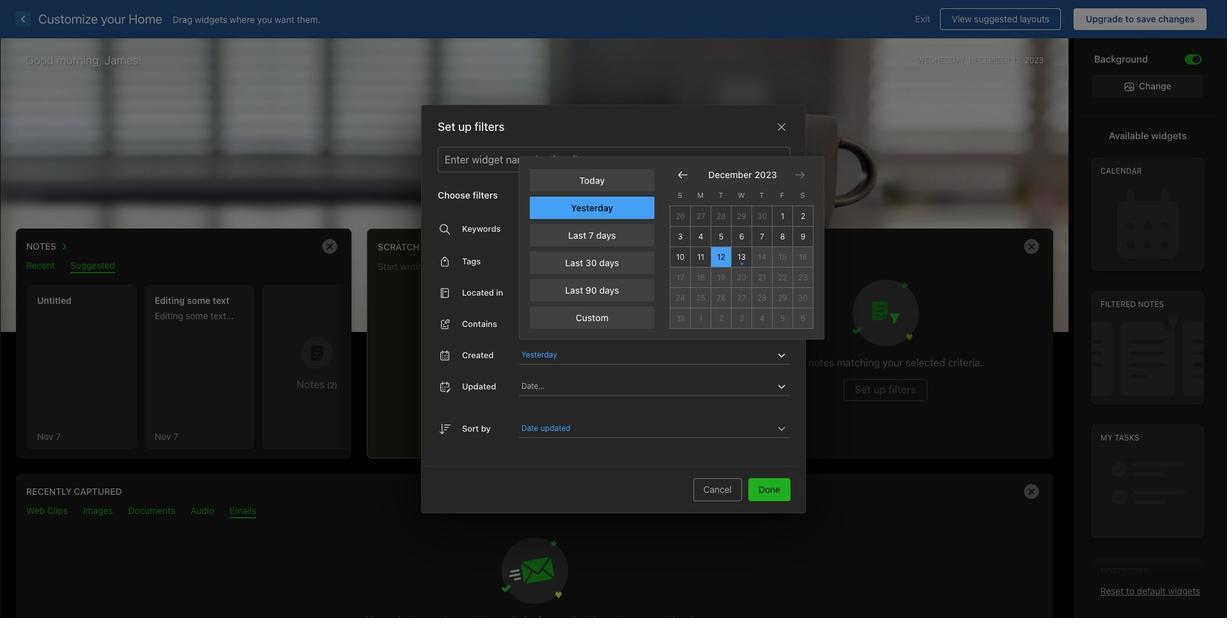 Task type: describe. For each thing, give the bounding box(es) containing it.
0 horizontal spatial 29 button
[[732, 206, 752, 227]]

last 7 days
[[568, 230, 616, 241]]

scratch pad button
[[378, 238, 440, 255]]

19
[[717, 273, 726, 283]]

view
[[952, 13, 972, 24]]

0 horizontal spatial 29
[[737, 212, 747, 221]]

26 for leftmost 26 button
[[676, 212, 685, 221]]

0 vertical spatial 30 button
[[752, 206, 773, 227]]

1 horizontal spatial 28 button
[[752, 288, 773, 309]]

choose
[[438, 190, 470, 201]]

17
[[677, 273, 684, 283]]

1 vertical spatial 2 button
[[711, 309, 732, 329]]

1 horizontal spatial 2 button
[[793, 206, 814, 227]]

1 horizontal spatial 3
[[739, 314, 744, 323]]

today
[[580, 175, 605, 186]]

14 button
[[752, 247, 773, 268]]

21 button
[[752, 268, 773, 288]]

calendar
[[1101, 166, 1142, 176]]

14
[[758, 252, 767, 262]]

where
[[230, 14, 255, 25]]

yesterday inside "field"
[[522, 350, 557, 360]]

0 horizontal spatial 27 button
[[691, 206, 711, 227]]

1 horizontal spatial 29
[[778, 293, 787, 303]]

tasks
[[1115, 434, 1139, 443]]

layouts
[[1020, 13, 1050, 24]]

13 button
[[732, 247, 752, 268]]

days for last 7 days
[[596, 230, 616, 241]]

2 horizontal spatial 30
[[798, 293, 808, 303]]

31
[[676, 314, 685, 323]]

notebooks
[[1101, 567, 1149, 577]]

1 horizontal spatial notes
[[1138, 300, 1164, 310]]

1 horizontal spatial 30
[[757, 212, 767, 221]]

December field
[[706, 169, 752, 180]]

1 horizontal spatial 27 button
[[732, 288, 752, 309]]

up
[[458, 120, 472, 134]]

customize
[[38, 12, 98, 26]]

24
[[676, 293, 685, 303]]

26 for right 26 button
[[717, 293, 726, 303]]

6 for left 6 button
[[739, 232, 744, 242]]

19 button
[[711, 268, 732, 288]]

date
[[522, 424, 539, 433]]

0 horizontal spatial 30
[[586, 258, 597, 268]]

23
[[798, 273, 808, 283]]

1 horizontal spatial 5 button
[[773, 309, 793, 329]]

change
[[1139, 81, 1172, 91]]

1 vertical spatial 5
[[780, 314, 785, 323]]

updated
[[541, 424, 571, 433]]

21
[[758, 273, 766, 283]]

8 button
[[773, 227, 793, 247]]

view suggested layouts
[[952, 13, 1050, 24]]

0 horizontal spatial 7
[[589, 230, 594, 241]]

james!
[[105, 54, 142, 67]]

0 horizontal spatial 6 button
[[732, 227, 752, 247]]

1 vertical spatial 4 button
[[752, 309, 773, 329]]

0 horizontal spatial 5 button
[[711, 227, 732, 247]]

6 for rightmost 6 button
[[801, 314, 806, 323]]

choose filters
[[438, 190, 498, 201]]

2 t from the left
[[760, 191, 764, 199]]

1 t from the left
[[719, 191, 723, 199]]

filtered notes button
[[729, 238, 802, 255]]

filtered inside button
[[729, 241, 769, 252]]

27 for rightmost 27 button
[[737, 293, 746, 303]]

edit widget title image
[[807, 242, 817, 251]]

13,
[[1012, 55, 1023, 65]]

1 vertical spatial 3 button
[[732, 309, 752, 329]]

my tasks
[[1101, 434, 1139, 443]]

reset to default widgets
[[1101, 586, 1201, 597]]

2023 field
[[752, 169, 777, 180]]

default
[[1137, 586, 1166, 597]]

7 inside button
[[760, 232, 764, 242]]

Enter keyword field
[[519, 224, 791, 239]]

available widgets
[[1109, 130, 1187, 141]]

0 vertical spatial 2023
[[1025, 55, 1044, 65]]

f
[[780, 191, 784, 199]]

wednesday,
[[917, 55, 967, 65]]

home
[[129, 12, 162, 26]]

1 vertical spatial december
[[709, 169, 752, 180]]

done button
[[749, 479, 791, 502]]

9
[[801, 232, 806, 242]]

last 30 days
[[565, 258, 619, 268]]

upgrade
[[1086, 13, 1123, 24]]

good morning, james!
[[26, 54, 142, 67]]

90
[[586, 285, 597, 296]]

background
[[1094, 53, 1148, 65]]

10 button
[[671, 247, 691, 268]]

sort by
[[462, 424, 491, 434]]

1 vertical spatial 29 button
[[773, 288, 793, 309]]

updated
[[462, 381, 496, 392]]

18 button
[[691, 268, 711, 288]]

20 button
[[732, 268, 752, 288]]

12
[[717, 252, 725, 262]]

10
[[676, 252, 685, 262]]

last 90 days
[[565, 285, 619, 296]]

1 vertical spatial 1
[[699, 314, 703, 323]]

0 horizontal spatial 3
[[678, 232, 683, 242]]

0 horizontal spatial 3 button
[[671, 227, 691, 247]]

keywords
[[462, 224, 501, 234]]

changes
[[1159, 13, 1195, 24]]

0 vertical spatial 28
[[717, 212, 726, 221]]

save
[[1137, 13, 1156, 24]]

1 vertical spatial 1 button
[[691, 309, 711, 329]]

4 for the bottom 4 button
[[760, 314, 765, 323]]

located in
[[462, 287, 503, 298]]

drag widgets where you want them.
[[173, 14, 321, 25]]

0 vertical spatial yesterday
[[571, 203, 613, 214]]

31 button
[[671, 309, 691, 329]]

available
[[1109, 130, 1149, 141]]

scratch
[[378, 241, 420, 252]]

0 horizontal spatial 5
[[719, 232, 724, 242]]

widgets for available
[[1152, 130, 1187, 141]]

pad
[[422, 241, 440, 252]]

1 horizontal spatial 6 button
[[793, 309, 814, 329]]

0 vertical spatial filters
[[475, 120, 505, 134]]

to for upgrade
[[1126, 13, 1134, 24]]

drag
[[173, 14, 192, 25]]

15
[[779, 252, 787, 262]]

11 button
[[691, 247, 711, 268]]

reset to default widgets button
[[1101, 586, 1201, 597]]

0 vertical spatial december
[[969, 55, 1010, 65]]

0 vertical spatial filtered notes
[[729, 241, 802, 252]]

9 button
[[793, 227, 814, 247]]

exit
[[915, 13, 931, 24]]



Task type: vqa. For each thing, say whether or not it's contained in the screenshot.
first S from right
yes



Task type: locate. For each thing, give the bounding box(es) containing it.
1 vertical spatial days
[[599, 258, 619, 268]]

1 button right 31
[[691, 309, 711, 329]]

sort
[[462, 424, 479, 434]]

1 horizontal spatial 27
[[737, 293, 746, 303]]

29 down "22" button
[[778, 293, 787, 303]]

2 vertical spatial 30
[[798, 293, 808, 303]]

cancel button
[[693, 479, 742, 502]]

1 vertical spatial filtered
[[1101, 300, 1136, 310]]

1 horizontal spatial 26
[[717, 293, 726, 303]]

0 horizontal spatial s
[[678, 191, 682, 199]]

27 button down m
[[691, 206, 711, 227]]

scratch pad
[[378, 241, 440, 252]]

1 s from the left
[[678, 191, 682, 199]]

date updated
[[522, 424, 571, 433]]

your
[[101, 12, 126, 26]]

20
[[737, 273, 747, 283]]

last for last 7 days
[[568, 230, 586, 241]]

2 up 9
[[801, 212, 806, 221]]

filters right the choose
[[473, 190, 498, 201]]

contains
[[462, 319, 497, 329]]

t right the "w"
[[760, 191, 764, 199]]

widgets for drag
[[195, 14, 227, 25]]

12 button
[[711, 247, 732, 268]]

widgets right default
[[1168, 586, 1201, 597]]

days for last 90 days
[[599, 285, 619, 296]]

0 horizontal spatial 26 button
[[671, 206, 691, 227]]

morning,
[[56, 54, 102, 67]]

0 vertical spatial 27
[[696, 212, 705, 221]]

reset
[[1101, 586, 1124, 597]]

0 horizontal spatial notes
[[772, 241, 802, 252]]

1 vertical spatial 2
[[719, 314, 724, 323]]

1 vertical spatial filters
[[473, 190, 498, 201]]

0 horizontal spatial 1 button
[[691, 309, 711, 329]]

to inside button
[[1126, 13, 1134, 24]]

0 vertical spatial to
[[1126, 13, 1134, 24]]

filters right up
[[475, 120, 505, 134]]

11
[[697, 252, 704, 262]]

days
[[596, 230, 616, 241], [599, 258, 619, 268], [599, 285, 619, 296]]

5 button down "22" button
[[773, 309, 793, 329]]

notes
[[772, 241, 802, 252], [1138, 300, 1164, 310]]

0 horizontal spatial 4 button
[[691, 227, 711, 247]]

0 vertical spatial 5 button
[[711, 227, 732, 247]]

widgets right 'available'
[[1152, 130, 1187, 141]]

m
[[698, 191, 704, 199]]

15 button
[[773, 247, 793, 268]]

1 horizontal spatial filtered notes
[[1101, 300, 1164, 310]]

1 vertical spatial 29
[[778, 293, 787, 303]]

4 for topmost 4 button
[[698, 232, 703, 242]]

4 up 11
[[698, 232, 703, 242]]

3 button down the 20 button
[[732, 309, 752, 329]]

Updated Date picker field
[[519, 378, 807, 396]]

0 horizontal spatial t
[[719, 191, 723, 199]]

0 vertical spatial 5
[[719, 232, 724, 242]]

29
[[737, 212, 747, 221], [778, 293, 787, 303]]

1 vertical spatial 30 button
[[793, 288, 814, 309]]

23 button
[[793, 268, 814, 288]]

last up last 30 days
[[568, 230, 586, 241]]

widgets right "drag" on the top
[[195, 14, 227, 25]]

30 button
[[752, 206, 773, 227], [793, 288, 814, 309]]

2 button up 9
[[793, 206, 814, 227]]

upgrade to save changes button
[[1074, 8, 1207, 30]]

1 horizontal spatial s
[[801, 191, 805, 199]]

26 button down 19
[[711, 288, 732, 309]]

0 vertical spatial 4 button
[[691, 227, 711, 247]]

5 up 12
[[719, 232, 724, 242]]

6 button
[[732, 227, 752, 247], [793, 309, 814, 329]]

last for last 30 days
[[565, 258, 583, 268]]

created
[[462, 350, 494, 360]]

notes inside button
[[772, 241, 802, 252]]

0 vertical spatial 26 button
[[671, 206, 691, 227]]

days up last 30 days
[[596, 230, 616, 241]]

26 right 25 button
[[717, 293, 726, 303]]

1 horizontal spatial 4 button
[[752, 309, 773, 329]]

27 for the leftmost 27 button
[[696, 212, 705, 221]]

set up filters
[[438, 120, 505, 134]]

0 horizontal spatial 26
[[676, 212, 685, 221]]

0 vertical spatial widgets
[[195, 14, 227, 25]]

0 vertical spatial 1 button
[[773, 206, 793, 227]]

1 horizontal spatial filtered
[[1101, 300, 1136, 310]]

2023 right december field
[[755, 169, 777, 180]]

0 horizontal spatial december
[[709, 169, 752, 180]]

1 horizontal spatial 29 button
[[773, 288, 793, 309]]

set
[[438, 120, 456, 134]]

1 vertical spatial 27 button
[[732, 288, 752, 309]]

1 vertical spatial 30
[[586, 258, 597, 268]]

Created Date picker field
[[519, 346, 807, 365]]

1 horizontal spatial 30 button
[[793, 288, 814, 309]]

to
[[1126, 13, 1134, 24], [1126, 586, 1135, 597]]

7 button
[[752, 227, 773, 247]]

1 horizontal spatial t
[[760, 191, 764, 199]]

w
[[738, 191, 745, 199]]

Sort by field
[[519, 420, 791, 439]]

yesterday up date…
[[522, 350, 557, 360]]

last for last 90 days
[[565, 285, 583, 296]]

0 horizontal spatial 30 button
[[752, 206, 773, 227]]

0 vertical spatial 4
[[698, 232, 703, 242]]

located
[[462, 287, 494, 298]]

0 vertical spatial 28 button
[[711, 206, 732, 227]]

filters
[[475, 120, 505, 134], [473, 190, 498, 201]]

s right f
[[801, 191, 805, 199]]

 input text field
[[574, 420, 774, 438]]

date updated button
[[522, 421, 573, 437]]

1 vertical spatial widgets
[[1152, 130, 1187, 141]]

upgrade to save changes
[[1086, 13, 1195, 24]]

widgets
[[195, 14, 227, 25], [1152, 130, 1187, 141], [1168, 586, 1201, 597]]

3 button
[[671, 227, 691, 247], [732, 309, 752, 329]]

6 down 23 button
[[801, 314, 806, 323]]

0 vertical spatial 26
[[676, 212, 685, 221]]

1 vertical spatial 26
[[717, 293, 726, 303]]

3 button up 10
[[671, 227, 691, 247]]

1 vertical spatial filtered notes
[[1101, 300, 1164, 310]]

2 button down 19 button
[[711, 309, 732, 329]]

16 button
[[793, 247, 814, 268]]

29 button
[[732, 206, 752, 227], [773, 288, 793, 309]]

2 for 2 button to the right
[[801, 212, 806, 221]]

1 horizontal spatial 1 button
[[773, 206, 793, 227]]

0 vertical spatial 6
[[739, 232, 744, 242]]

you
[[257, 14, 272, 25]]

5
[[719, 232, 724, 242], [780, 314, 785, 323]]

30 up 90
[[586, 258, 597, 268]]

1 vertical spatial to
[[1126, 586, 1135, 597]]

5 button
[[711, 227, 732, 247], [773, 309, 793, 329]]

1 horizontal spatial 5
[[780, 314, 785, 323]]

close image
[[774, 120, 789, 135]]

1 button up 8
[[773, 206, 793, 227]]

0 horizontal spatial 27
[[696, 212, 705, 221]]

2 vertical spatial days
[[599, 285, 619, 296]]

18
[[697, 273, 705, 283]]

0 horizontal spatial 2023
[[755, 169, 777, 180]]

2023 right 13,
[[1025, 55, 1044, 65]]

1 horizontal spatial 7
[[760, 232, 764, 242]]

28 up 12
[[717, 212, 726, 221]]

them.
[[297, 14, 321, 25]]

27 button down 20
[[732, 288, 752, 309]]

change button
[[1092, 75, 1204, 98]]

cancel
[[704, 485, 732, 495]]

last down last 7 days
[[565, 258, 583, 268]]

27 down the 20 button
[[737, 293, 746, 303]]

5 down "22" button
[[780, 314, 785, 323]]

0 vertical spatial filtered
[[729, 241, 769, 252]]

0 vertical spatial days
[[596, 230, 616, 241]]

26 button up 10
[[671, 206, 691, 227]]

2 down 19 button
[[719, 314, 724, 323]]

1 vertical spatial 28 button
[[752, 288, 773, 309]]

view suggested layouts button
[[940, 8, 1061, 30]]

28 button down 21
[[752, 288, 773, 309]]

30 down 23 button
[[798, 293, 808, 303]]

2 s from the left
[[801, 191, 805, 199]]

0 horizontal spatial 28 button
[[711, 206, 732, 227]]

december 2023
[[709, 169, 777, 180]]

0 vertical spatial 6 button
[[732, 227, 752, 247]]

28 button up 12
[[711, 206, 732, 227]]

29 button down the "w"
[[732, 206, 752, 227]]

1 horizontal spatial 1
[[781, 212, 785, 221]]

2023
[[1025, 55, 1044, 65], [755, 169, 777, 180]]

0 vertical spatial 29
[[737, 212, 747, 221]]

customize your home
[[38, 12, 162, 26]]

days for last 30 days
[[599, 258, 619, 268]]

1 up 8
[[781, 212, 785, 221]]

0 vertical spatial 2
[[801, 212, 806, 221]]

2 vertical spatial last
[[565, 285, 583, 296]]

my
[[1101, 434, 1113, 443]]

30 button up filtered notes button
[[752, 206, 773, 227]]

1 button
[[773, 206, 793, 227], [691, 309, 711, 329]]

1 vertical spatial 6 button
[[793, 309, 814, 329]]

custom
[[576, 313, 609, 323]]

2 vertical spatial widgets
[[1168, 586, 1201, 597]]

1 horizontal spatial 2
[[801, 212, 806, 221]]

1 vertical spatial 2023
[[755, 169, 777, 180]]

0 vertical spatial 27 button
[[691, 206, 711, 227]]

Enter widget name (optional) text field
[[444, 148, 785, 172]]

yesterday
[[571, 203, 613, 214], [522, 350, 557, 360]]

5 button up 12
[[711, 227, 732, 247]]

0 vertical spatial 30
[[757, 212, 767, 221]]

4 button down 21 button
[[752, 309, 773, 329]]

done
[[759, 485, 781, 495]]

1 horizontal spatial 26 button
[[711, 288, 732, 309]]

30 up 7 button
[[757, 212, 767, 221]]

3 down the 20 button
[[739, 314, 744, 323]]

6 up 13
[[739, 232, 744, 242]]

6 button down 23 button
[[793, 309, 814, 329]]

1 vertical spatial 5 button
[[773, 309, 793, 329]]

13
[[738, 252, 746, 262]]

26 up enter keyword "field"
[[676, 212, 685, 221]]

yesterday down today
[[571, 203, 613, 214]]

0 vertical spatial notes
[[772, 241, 802, 252]]

1 vertical spatial 28
[[758, 293, 767, 303]]

days right 90
[[599, 285, 619, 296]]

filtered notes
[[729, 241, 802, 252], [1101, 300, 1164, 310]]

30 button down 23
[[793, 288, 814, 309]]

0 horizontal spatial 6
[[739, 232, 744, 242]]

3 up 10
[[678, 232, 683, 242]]

29 down the "w"
[[737, 212, 747, 221]]

1 horizontal spatial december
[[969, 55, 1010, 65]]

1 vertical spatial 27
[[737, 293, 746, 303]]

2 for the bottommost 2 button
[[719, 314, 724, 323]]

to right reset
[[1126, 586, 1135, 597]]

s left m
[[678, 191, 682, 199]]

27 down m
[[696, 212, 705, 221]]

wednesday, december 13, 2023
[[917, 55, 1044, 65]]

28 down 21 button
[[758, 293, 767, 303]]

last left 90
[[565, 285, 583, 296]]

1 horizontal spatial 4
[[760, 314, 765, 323]]

1 vertical spatial last
[[565, 258, 583, 268]]

t right m
[[719, 191, 723, 199]]

0 horizontal spatial filtered notes
[[729, 241, 802, 252]]

days up last 90 days
[[599, 258, 619, 268]]

december left 13,
[[969, 55, 1010, 65]]

exit button
[[906, 8, 940, 30]]

by
[[481, 424, 491, 434]]

t
[[719, 191, 723, 199], [760, 191, 764, 199]]

6 button up 13
[[732, 227, 752, 247]]

1 vertical spatial 4
[[760, 314, 765, 323]]

4 down 21 button
[[760, 314, 765, 323]]

remove image
[[317, 234, 343, 260], [668, 234, 694, 260], [1019, 234, 1045, 260], [1019, 479, 1045, 505]]

1 horizontal spatial yesterday
[[571, 203, 613, 214]]

24 button
[[671, 288, 691, 309]]

25 button
[[691, 288, 711, 309]]

1 right 31 button
[[699, 314, 703, 323]]

16
[[799, 252, 807, 262]]

29 button down 22
[[773, 288, 793, 309]]

4
[[698, 232, 703, 242], [760, 314, 765, 323]]

1 horizontal spatial 28
[[758, 293, 767, 303]]

want
[[275, 14, 294, 25]]

4 button up 11
[[691, 227, 711, 247]]

suggested
[[974, 13, 1018, 24]]

2 button
[[793, 206, 814, 227], [711, 309, 732, 329]]

22
[[778, 273, 787, 283]]

7 up last 30 days
[[589, 230, 594, 241]]

3
[[678, 232, 683, 242], [739, 314, 744, 323]]

0 horizontal spatial 2 button
[[711, 309, 732, 329]]

0 horizontal spatial 28
[[717, 212, 726, 221]]

17 button
[[671, 268, 691, 288]]

december up the "w"
[[709, 169, 752, 180]]

22 button
[[773, 268, 793, 288]]

to for reset
[[1126, 586, 1135, 597]]

7 left 8
[[760, 232, 764, 242]]

0 vertical spatial 1
[[781, 212, 785, 221]]

in
[[496, 287, 503, 298]]

to left save
[[1126, 13, 1134, 24]]



